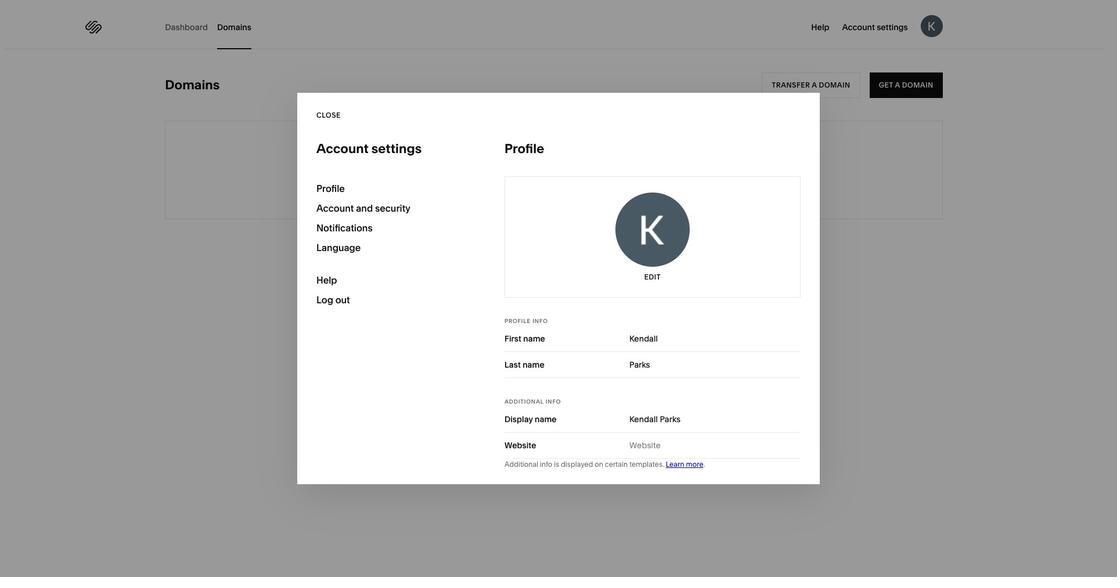 Task type: locate. For each thing, give the bounding box(es) containing it.
domain
[[819, 81, 850, 89], [902, 81, 933, 89]]

profile
[[505, 141, 544, 157], [316, 183, 345, 194], [505, 318, 531, 325]]

help for log
[[316, 274, 337, 286]]

learn
[[666, 460, 684, 469]]

account for profile
[[316, 202, 354, 214]]

0 vertical spatial help link
[[811, 22, 829, 32]]

1 additional from the top
[[505, 399, 544, 405]]

settings
[[877, 22, 908, 32], [371, 141, 422, 157]]

info up display name
[[546, 399, 561, 405]]

1 vertical spatial info
[[546, 399, 561, 405]]

additional up display
[[505, 399, 544, 405]]

a for transfer
[[812, 81, 817, 89]]

0 vertical spatial name
[[523, 334, 545, 344]]

website
[[505, 441, 536, 451]]

info for display name
[[546, 399, 561, 405]]

name right last
[[523, 360, 545, 370]]

2 vertical spatial info
[[540, 460, 552, 469]]

tab list
[[165, 5, 261, 49]]

last
[[505, 360, 521, 370]]

help link down language link
[[316, 270, 466, 290]]

notifications link
[[316, 218, 466, 238]]

0 vertical spatial settings
[[877, 22, 908, 32]]

first name
[[505, 334, 545, 344]]

0 horizontal spatial domain
[[819, 81, 850, 89]]

1 a from the left
[[812, 81, 817, 89]]

0 horizontal spatial help
[[316, 274, 337, 286]]

0 vertical spatial domains
[[217, 22, 251, 32]]

2 domain from the left
[[902, 81, 933, 89]]

help link for account settings
[[811, 22, 829, 32]]

domain right get
[[902, 81, 933, 89]]

name down profile info
[[523, 334, 545, 344]]

1 domain from the left
[[819, 81, 850, 89]]

profile link
[[316, 179, 466, 198]]

help up the log
[[316, 274, 337, 286]]

certain
[[605, 460, 628, 469]]

.
[[703, 460, 705, 469]]

0 vertical spatial additional
[[505, 399, 544, 405]]

0 vertical spatial info
[[533, 318, 548, 325]]

0 horizontal spatial help link
[[316, 270, 466, 290]]

a right transfer
[[812, 81, 817, 89]]

2 a from the left
[[895, 81, 900, 89]]

0 horizontal spatial settings
[[371, 141, 422, 157]]

1 horizontal spatial help link
[[811, 22, 829, 32]]

2 vertical spatial name
[[535, 415, 557, 425]]

a
[[812, 81, 817, 89], [895, 81, 900, 89]]

info up first name at left
[[533, 318, 548, 325]]

profile up 'account and security'
[[316, 183, 345, 194]]

account and security link
[[316, 198, 466, 218]]

1 vertical spatial domains
[[165, 77, 220, 93]]

help link left account settings link
[[811, 22, 829, 32]]

display name
[[505, 415, 557, 425]]

1 horizontal spatial help
[[811, 22, 829, 32]]

2 vertical spatial account
[[316, 202, 354, 214]]

account
[[842, 22, 875, 32], [316, 141, 369, 157], [316, 202, 354, 214]]

get
[[879, 81, 893, 89]]

name for display name
[[535, 415, 557, 425]]

name for last name
[[523, 360, 545, 370]]

and
[[356, 202, 373, 214]]

account for help
[[842, 22, 875, 32]]

domains
[[217, 22, 251, 32], [165, 77, 220, 93]]

name
[[523, 334, 545, 344], [523, 360, 545, 370], [535, 415, 557, 425]]

log out
[[316, 294, 350, 306]]

profile up first
[[505, 318, 531, 325]]

1 vertical spatial settings
[[371, 141, 422, 157]]

name down additional info
[[535, 415, 557, 425]]

dashboard
[[165, 22, 208, 32]]

a right get
[[895, 81, 900, 89]]

1 vertical spatial help link
[[316, 270, 466, 290]]

profile up no
[[505, 141, 544, 157]]

more
[[686, 460, 703, 469]]

log out link
[[316, 290, 466, 310]]

get a domain
[[879, 81, 933, 89]]

domain right transfer
[[819, 81, 850, 89]]

info left is
[[540, 460, 552, 469]]

edit
[[644, 273, 661, 282]]

0 vertical spatial help
[[811, 22, 829, 32]]

domain for transfer a domain
[[819, 81, 850, 89]]

1 horizontal spatial account settings
[[842, 22, 908, 32]]

1 horizontal spatial a
[[895, 81, 900, 89]]

1 horizontal spatial domain
[[902, 81, 933, 89]]

0 horizontal spatial account settings
[[316, 141, 422, 157]]

account settings
[[842, 22, 908, 32], [316, 141, 422, 157]]

info
[[533, 318, 548, 325], [546, 399, 561, 405], [540, 460, 552, 469]]

get a domain link
[[870, 72, 943, 98]]

1 vertical spatial help
[[316, 274, 337, 286]]

additional down website
[[505, 460, 538, 469]]

additional
[[505, 399, 544, 405], [505, 460, 538, 469]]

help link
[[811, 22, 829, 32], [316, 270, 466, 290]]

help
[[811, 22, 829, 32], [316, 274, 337, 286]]

1 vertical spatial name
[[523, 360, 545, 370]]

2 additional from the top
[[505, 460, 538, 469]]

help left account settings link
[[811, 22, 829, 32]]

0 horizontal spatial a
[[812, 81, 817, 89]]

1 vertical spatial additional
[[505, 460, 538, 469]]

0 vertical spatial account
[[842, 22, 875, 32]]



Task type: vqa. For each thing, say whether or not it's contained in the screenshot.
Search FIELD at the right top of page
no



Task type: describe. For each thing, give the bounding box(es) containing it.
account settings link
[[842, 22, 908, 32]]

additional for additional info
[[505, 399, 544, 405]]

on
[[595, 460, 603, 469]]

learn more link
[[666, 460, 703, 469]]

transfer a domain
[[772, 81, 850, 89]]

is
[[554, 460, 559, 469]]

notifications
[[316, 222, 373, 234]]

language
[[316, 242, 361, 254]]

domains button
[[217, 5, 251, 49]]

log
[[316, 294, 333, 306]]

out
[[335, 294, 350, 306]]

info for first name
[[533, 318, 548, 325]]

transfer a domain link
[[762, 72, 860, 98]]

additional for additional info is displayed on certain templates. learn more .
[[505, 460, 538, 469]]

a for get
[[895, 81, 900, 89]]

additional info
[[505, 399, 561, 405]]

0 vertical spatial profile
[[505, 141, 544, 157]]

security
[[375, 202, 410, 214]]

help link for log out
[[316, 270, 466, 290]]

close button
[[316, 93, 341, 138]]

1 vertical spatial account
[[316, 141, 369, 157]]

1 horizontal spatial settings
[[877, 22, 908, 32]]

templates.
[[629, 460, 664, 469]]

domains inside tab list
[[217, 22, 251, 32]]

1 vertical spatial account settings
[[316, 141, 422, 157]]

no
[[517, 162, 535, 178]]

close
[[316, 111, 341, 119]]

2 vertical spatial profile
[[505, 318, 531, 325]]

1 vertical spatial profile
[[316, 183, 345, 194]]

name for first name
[[523, 334, 545, 344]]

account and security
[[316, 202, 410, 214]]

0 vertical spatial account settings
[[842, 22, 908, 32]]

first
[[505, 334, 521, 344]]

last name
[[505, 360, 545, 370]]

display
[[505, 415, 533, 425]]

help for account
[[811, 22, 829, 32]]

transfer
[[772, 81, 810, 89]]

edit button
[[644, 267, 661, 288]]

domain for get a domain
[[902, 81, 933, 89]]

no domains
[[517, 162, 591, 178]]

additional info is displayed on certain templates. learn more .
[[505, 460, 705, 469]]

domains
[[537, 162, 591, 178]]

displayed
[[561, 460, 593, 469]]

tab list containing dashboard
[[165, 5, 261, 49]]

profile info
[[505, 318, 548, 325]]

language link
[[316, 238, 466, 258]]

dashboard button
[[165, 5, 208, 49]]



